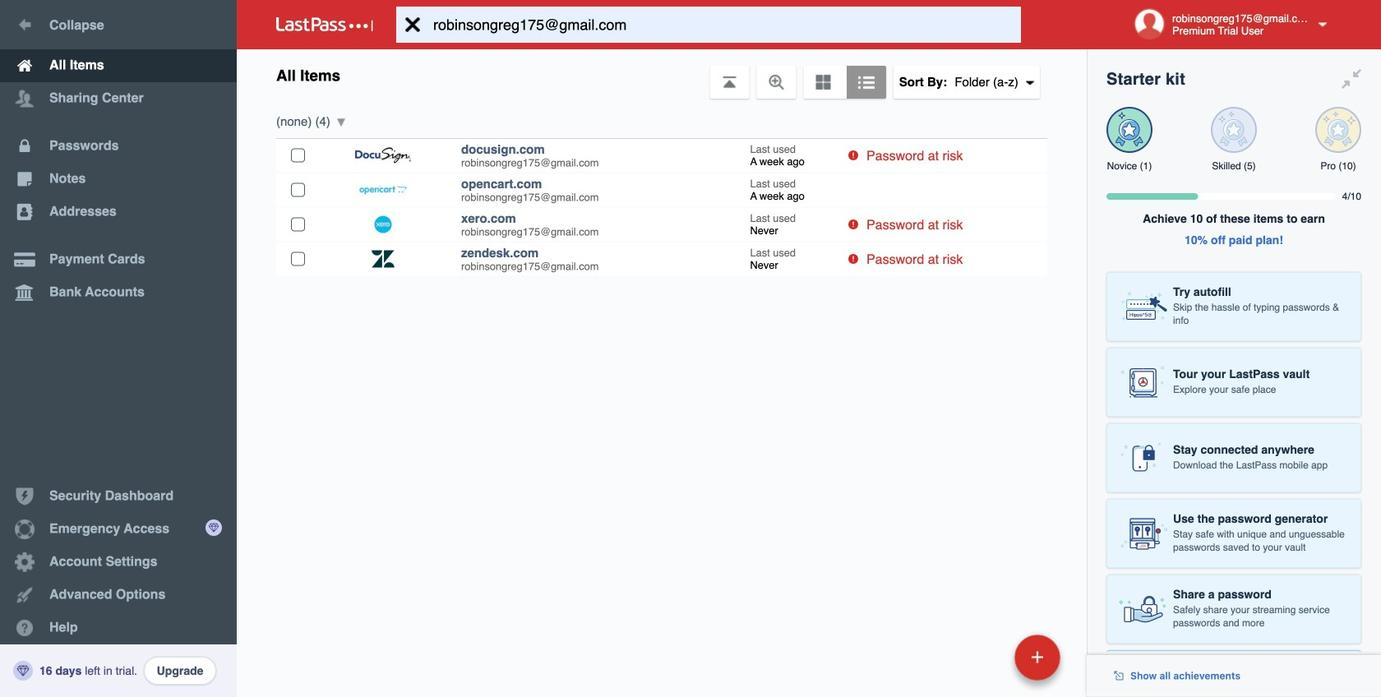 Task type: describe. For each thing, give the bounding box(es) containing it.
Search search field
[[396, 7, 1054, 43]]

new item element
[[902, 634, 1067, 681]]

clear search image
[[396, 7, 429, 43]]



Task type: vqa. For each thing, say whether or not it's contained in the screenshot.
PASSWORD FIELD
no



Task type: locate. For each thing, give the bounding box(es) containing it.
vault options navigation
[[237, 49, 1087, 99]]

search my vault text field
[[396, 7, 1054, 43]]

new item navigation
[[902, 630, 1071, 698]]

lastpass image
[[276, 17, 373, 32]]

main navigation navigation
[[0, 0, 237, 698]]



